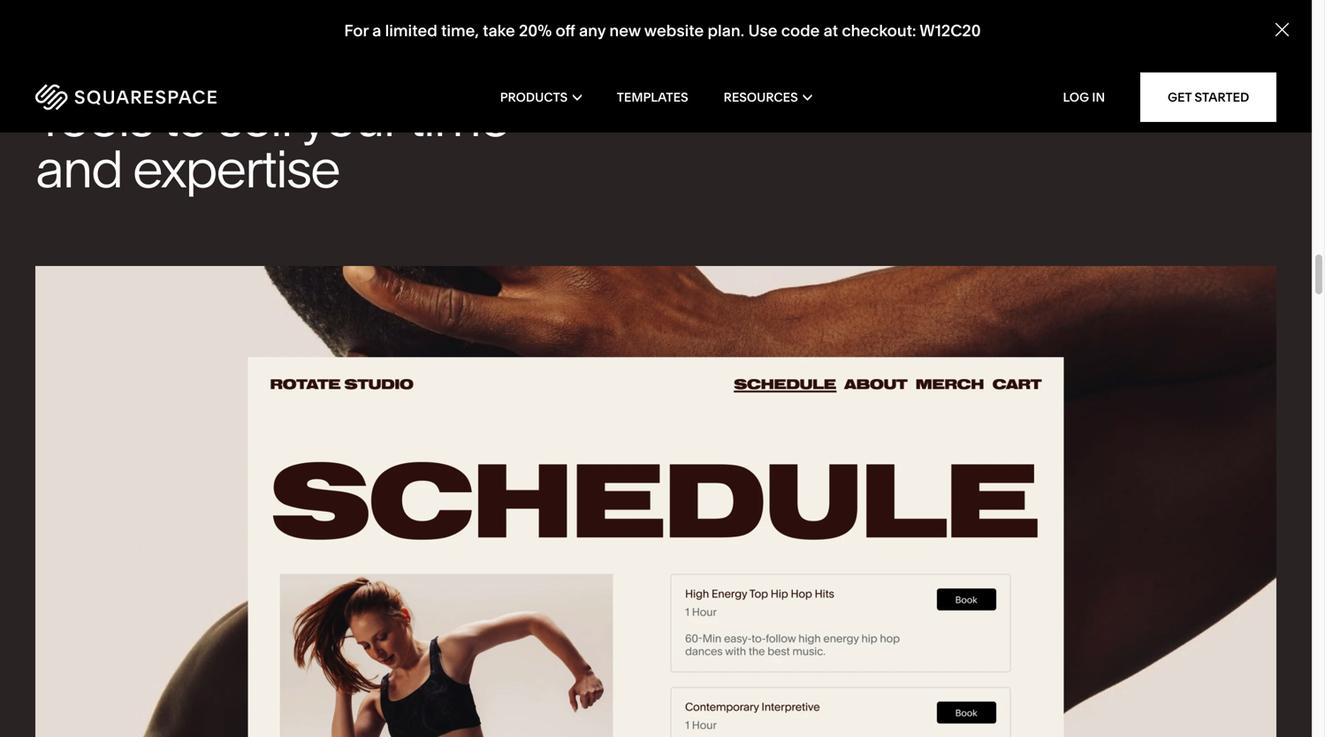 Task type: describe. For each thing, give the bounding box(es) containing it.
templates
[[617, 90, 689, 105]]

in
[[1093, 90, 1106, 105]]

off
[[556, 21, 576, 40]]

for a limited time, take 20% off any new website plan. use code at checkout: w12c20
[[344, 21, 982, 40]]

limited
[[385, 21, 438, 40]]

products button
[[500, 62, 582, 133]]

any
[[579, 21, 606, 40]]

your
[[301, 86, 399, 149]]

tools to sell your time and expertise
[[35, 86, 509, 201]]

log             in
[[1064, 90, 1106, 105]]

a fitness brand website with off-white background, maroon text, and a woman working out, offering scheduling capabilities with fitness professionals. image
[[0, 195, 1313, 738]]

squarespace logo image
[[35, 84, 217, 111]]

get started
[[1168, 90, 1250, 105]]

products
[[500, 90, 568, 105]]

tools
[[35, 86, 153, 149]]

to
[[163, 86, 207, 149]]

expertise
[[133, 138, 339, 201]]

resources
[[724, 90, 798, 105]]

log             in link
[[1064, 90, 1106, 105]]

time,
[[441, 21, 479, 40]]



Task type: vqa. For each thing, say whether or not it's contained in the screenshot.
'Products'
yes



Task type: locate. For each thing, give the bounding box(es) containing it.
resources button
[[724, 62, 812, 133]]

time
[[409, 86, 509, 149]]

checkout:
[[842, 21, 917, 40]]

plan.
[[708, 21, 745, 40]]

sell
[[217, 86, 291, 149]]

squarespace logo link
[[35, 84, 284, 111]]

code
[[782, 21, 820, 40]]

get started link
[[1141, 73, 1277, 122]]

20%
[[519, 21, 552, 40]]

take
[[483, 21, 515, 40]]

website
[[645, 21, 704, 40]]

for
[[344, 21, 369, 40]]

use
[[749, 21, 778, 40]]

a
[[373, 21, 382, 40]]

log
[[1064, 90, 1090, 105]]

started
[[1195, 90, 1250, 105]]

and
[[35, 138, 122, 201]]

new
[[610, 21, 641, 40]]

w12c20
[[920, 21, 982, 40]]

templates link
[[617, 62, 689, 133]]

at
[[824, 21, 839, 40]]

get
[[1168, 90, 1193, 105]]



